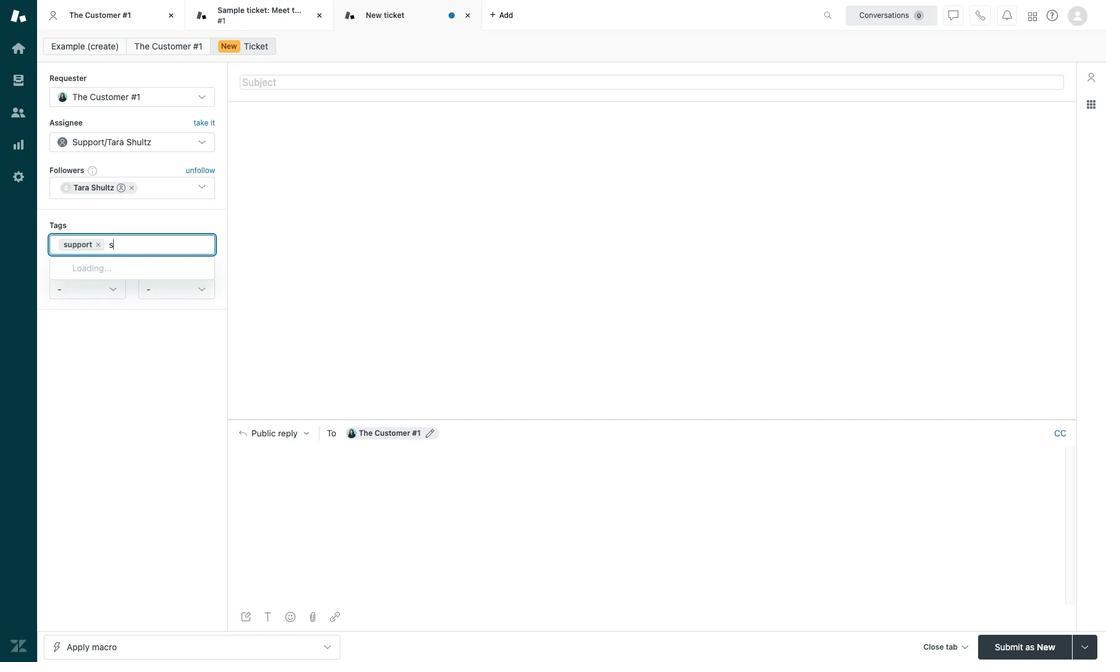 Task type: locate. For each thing, give the bounding box(es) containing it.
cc button
[[1055, 428, 1067, 439]]

add button
[[482, 0, 521, 30]]

0 horizontal spatial remove image
[[95, 241, 102, 248]]

1 vertical spatial new
[[221, 41, 237, 51]]

- button for priority
[[138, 279, 215, 299]]

1 horizontal spatial shultz
[[126, 137, 152, 147]]

add
[[500, 10, 513, 19]]

tara right support
[[107, 137, 124, 147]]

remove image
[[128, 184, 135, 192], [95, 241, 102, 248]]

customer inside tab
[[85, 10, 121, 20]]

close tab
[[924, 642, 958, 651]]

zendesk products image
[[1029, 12, 1037, 21]]

new left ticket
[[221, 41, 237, 51]]

public reply button
[[228, 420, 319, 446]]

minimize composer image
[[647, 415, 657, 424]]

the right (create)
[[134, 41, 150, 51]]

close image up the customer #1 link
[[165, 9, 177, 22]]

1 horizontal spatial - button
[[138, 279, 215, 299]]

assignee
[[49, 118, 83, 128]]

new
[[366, 10, 382, 20], [221, 41, 237, 51], [1037, 641, 1056, 652]]

support / tara shultz
[[72, 137, 152, 147]]

0 vertical spatial shultz
[[126, 137, 152, 147]]

tara right tarashultz49@gmail.com icon
[[74, 183, 89, 192]]

apply macro
[[67, 641, 117, 652]]

reply
[[278, 428, 298, 438]]

conversations button
[[846, 5, 938, 25]]

new for new ticket
[[366, 10, 382, 20]]

2 close image from the left
[[462, 9, 474, 22]]

2 - from the left
[[147, 284, 151, 294]]

1 horizontal spatial tara
[[107, 137, 124, 147]]

shultz right / on the left of the page
[[126, 137, 152, 147]]

zendesk image
[[11, 638, 27, 654]]

tara
[[107, 137, 124, 147], [74, 183, 89, 192]]

shultz left user is an agent icon
[[91, 183, 114, 192]]

#1 down sample in the top left of the page
[[218, 16, 226, 25]]

close
[[924, 642, 944, 651]]

tab
[[185, 0, 334, 31]]

customers image
[[11, 104, 27, 121]]

reporting image
[[11, 137, 27, 153]]

shultz inside assignee 'element'
[[126, 137, 152, 147]]

-
[[57, 284, 61, 294], [147, 284, 151, 294]]

close image
[[165, 9, 177, 22], [462, 9, 474, 22]]

submit as new
[[996, 641, 1056, 652]]

close tab button
[[918, 635, 974, 661]]

main element
[[0, 0, 37, 662]]

Tags field
[[107, 238, 203, 251]]

- button down priority
[[138, 279, 215, 299]]

ticket
[[306, 6, 326, 15], [384, 10, 405, 20]]

tara inside assignee 'element'
[[107, 137, 124, 147]]

#1 inside requester element
[[131, 92, 141, 102]]

- down type
[[57, 284, 61, 294]]

take
[[194, 118, 209, 128]]

the
[[69, 10, 83, 20], [134, 41, 150, 51], [72, 92, 88, 102], [359, 428, 373, 437]]

new inside secondary element
[[221, 41, 237, 51]]

1 horizontal spatial new
[[366, 10, 382, 20]]

1 - button from the left
[[49, 279, 126, 299]]

the customer #1
[[69, 10, 131, 20], [134, 41, 203, 51], [72, 92, 141, 102], [359, 428, 421, 437]]

#1 up the customer #1 link
[[123, 10, 131, 20]]

0 horizontal spatial - button
[[49, 279, 126, 299]]

2 horizontal spatial new
[[1037, 641, 1056, 652]]

1 horizontal spatial close image
[[462, 9, 474, 22]]

sample ticket: meet the ticket #1
[[218, 6, 326, 25]]

1 vertical spatial remove image
[[95, 241, 102, 248]]

1 vertical spatial shultz
[[91, 183, 114, 192]]

2 vertical spatial new
[[1037, 641, 1056, 652]]

0 horizontal spatial close image
[[165, 9, 177, 22]]

new right close icon
[[366, 10, 382, 20]]

the up example at the top left
[[69, 10, 83, 20]]

0 horizontal spatial ticket
[[306, 6, 326, 15]]

- button
[[49, 279, 126, 299], [138, 279, 215, 299]]

customer
[[85, 10, 121, 20], [152, 41, 191, 51], [90, 92, 129, 102], [375, 428, 410, 437]]

button displays agent's chat status as invisible. image
[[949, 10, 959, 20]]

#1
[[123, 10, 131, 20], [218, 16, 226, 25], [193, 41, 203, 51], [131, 92, 141, 102], [412, 428, 421, 437]]

macro
[[92, 641, 117, 652]]

take it button
[[194, 117, 215, 130]]

1 horizontal spatial remove image
[[128, 184, 135, 192]]

0 horizontal spatial shultz
[[91, 183, 114, 192]]

admin image
[[11, 169, 27, 185]]

get started image
[[11, 40, 27, 56]]

#1 left edit user 'icon'
[[412, 428, 421, 437]]

0 horizontal spatial tara
[[74, 183, 89, 192]]

priority
[[138, 266, 165, 275]]

ticket inside tab
[[384, 10, 405, 20]]

#1 left ticket
[[193, 41, 203, 51]]

apply
[[67, 641, 90, 652]]

1 horizontal spatial ticket
[[384, 10, 405, 20]]

1 horizontal spatial -
[[147, 284, 151, 294]]

2 - button from the left
[[138, 279, 215, 299]]

the inside the customer #1 link
[[134, 41, 150, 51]]

remove image right user is an agent icon
[[128, 184, 135, 192]]

the down requester at the left top of page
[[72, 92, 88, 102]]

new right as
[[1037, 641, 1056, 652]]

0 horizontal spatial -
[[57, 284, 61, 294]]

0 vertical spatial new
[[366, 10, 382, 20]]

remove image right "support"
[[95, 241, 102, 248]]

customer context image
[[1087, 72, 1097, 82]]

close image
[[313, 9, 326, 22]]

customer inside requester element
[[90, 92, 129, 102]]

0 vertical spatial tara
[[107, 137, 124, 147]]

(create)
[[87, 41, 119, 51]]

type
[[49, 266, 67, 275]]

- down priority
[[147, 284, 151, 294]]

close image inside the customer #1 tab
[[165, 9, 177, 22]]

0 horizontal spatial new
[[221, 41, 237, 51]]

1 - from the left
[[57, 284, 61, 294]]

apps image
[[1087, 100, 1097, 109]]

the customer #1 inside requester element
[[72, 92, 141, 102]]

close image inside new ticket tab
[[462, 9, 474, 22]]

take it
[[194, 118, 215, 128]]

close image left add popup button
[[462, 9, 474, 22]]

followers
[[49, 166, 84, 175]]

shultz
[[126, 137, 152, 147], [91, 183, 114, 192]]

1 vertical spatial tara
[[74, 183, 89, 192]]

the right customer@example.com image
[[359, 428, 373, 437]]

0 vertical spatial remove image
[[128, 184, 135, 192]]

- button down loading...
[[49, 279, 126, 299]]

sample
[[218, 6, 245, 15]]

followers element
[[49, 177, 215, 199]]

#1 up assignee 'element'
[[131, 92, 141, 102]]

1 close image from the left
[[165, 9, 177, 22]]

new inside tab
[[366, 10, 382, 20]]



Task type: vqa. For each thing, say whether or not it's contained in the screenshot.
"Customer" inside the the customer #1 tab
no



Task type: describe. For each thing, give the bounding box(es) containing it.
ticket
[[244, 41, 268, 51]]

requester
[[49, 74, 87, 83]]

customer@example.com image
[[347, 428, 357, 438]]

support
[[72, 137, 104, 147]]

the customer #1 inside the customer #1 tab
[[69, 10, 131, 20]]

secondary element
[[37, 34, 1107, 59]]

the inside the customer #1 tab
[[69, 10, 83, 20]]

Subject field
[[240, 75, 1065, 89]]

#1 inside secondary element
[[193, 41, 203, 51]]

- for type
[[57, 284, 61, 294]]

- button for type
[[49, 279, 126, 299]]

add link (cmd k) image
[[330, 612, 340, 622]]

ticket inside sample ticket: meet the ticket #1
[[306, 6, 326, 15]]

#1 inside tab
[[123, 10, 131, 20]]

new ticket tab
[[334, 0, 482, 31]]

support
[[64, 240, 92, 249]]

as
[[1026, 641, 1035, 652]]

new ticket
[[366, 10, 405, 20]]

tarashultz49@gmail.com image
[[61, 183, 71, 193]]

add attachment image
[[308, 612, 318, 622]]

get help image
[[1047, 10, 1058, 21]]

format text image
[[263, 612, 273, 622]]

loading...
[[72, 263, 111, 273]]

tara inside option
[[74, 183, 89, 192]]

unfollow
[[186, 166, 215, 175]]

example (create)
[[51, 41, 119, 51]]

assignee element
[[49, 132, 215, 152]]

insert emojis image
[[286, 612, 296, 622]]

example (create) button
[[43, 38, 127, 55]]

tab containing sample ticket: meet the ticket
[[185, 0, 334, 31]]

meet
[[272, 6, 290, 15]]

tags
[[49, 221, 67, 230]]

ticket:
[[247, 6, 270, 15]]

/
[[104, 137, 107, 147]]

tara shultz option
[[60, 182, 138, 194]]

- for priority
[[147, 284, 151, 294]]

it
[[211, 118, 215, 128]]

unfollow button
[[186, 165, 215, 176]]

the customer #1 tab
[[37, 0, 185, 31]]

example
[[51, 41, 85, 51]]

the customer #1 inside the customer #1 link
[[134, 41, 203, 51]]

edit user image
[[426, 429, 435, 437]]

notifications image
[[1003, 10, 1013, 20]]

zendesk support image
[[11, 8, 27, 24]]

the customer #1 link
[[126, 38, 211, 55]]

draft mode image
[[241, 612, 251, 622]]

to
[[327, 428, 337, 438]]

shultz inside option
[[91, 183, 114, 192]]

the inside requester element
[[72, 92, 88, 102]]

tab
[[946, 642, 958, 651]]

tags list box
[[49, 257, 215, 280]]

new for new
[[221, 41, 237, 51]]

public reply
[[252, 428, 298, 438]]

info on adding followers image
[[88, 166, 98, 176]]

user is an agent image
[[117, 184, 126, 192]]

cc
[[1055, 428, 1067, 438]]

remove image inside tara shultz option
[[128, 184, 135, 192]]

public
[[252, 428, 276, 438]]

tabs tab list
[[37, 0, 811, 31]]

customer inside secondary element
[[152, 41, 191, 51]]

the
[[292, 6, 304, 15]]

views image
[[11, 72, 27, 88]]

requester element
[[49, 87, 215, 107]]

Public reply composer text field
[[234, 446, 1062, 472]]

tara shultz
[[74, 183, 114, 192]]

displays possible ticket submission types image
[[1081, 642, 1091, 652]]

conversations
[[860, 10, 910, 19]]

submit
[[996, 641, 1024, 652]]

#1 inside sample ticket: meet the ticket #1
[[218, 16, 226, 25]]



